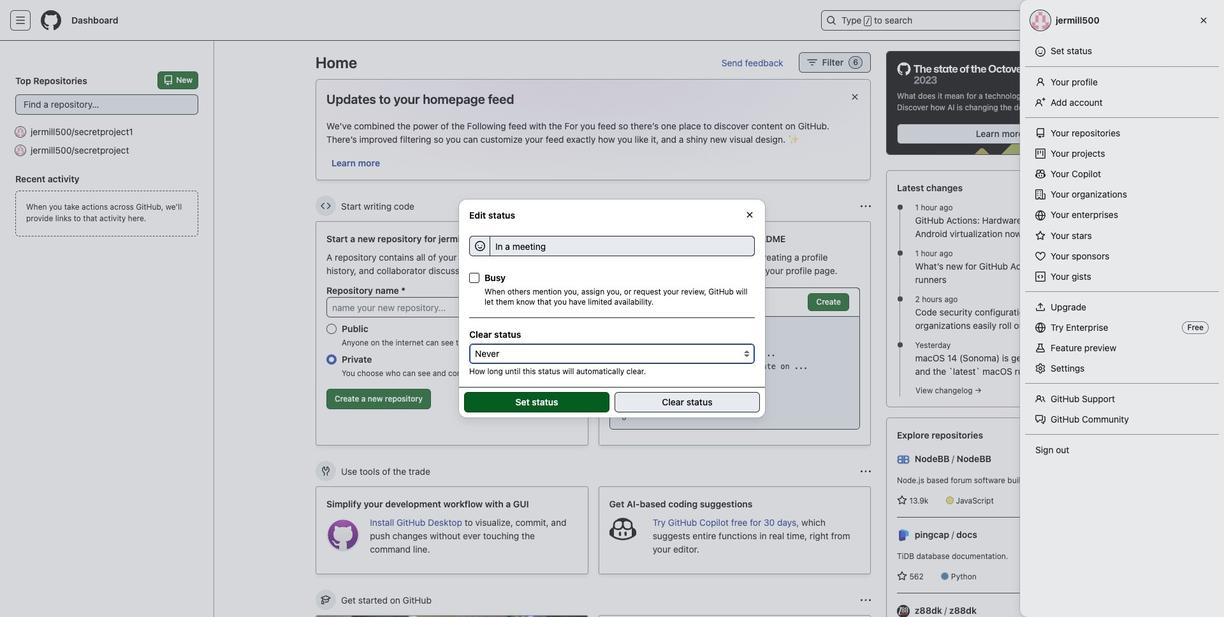 Task type: vqa. For each thing, say whether or not it's contained in the screenshot.
Top Repositories search field
no



Task type: describe. For each thing, give the bounding box(es) containing it.
3 dot fill image from the top
[[895, 340, 905, 350]]

1 star image from the top
[[897, 496, 908, 506]]

explore element
[[887, 51, 1114, 617]]

command palette image
[[1029, 15, 1040, 26]]

triangle down image
[[1084, 15, 1094, 26]]

account element
[[0, 41, 214, 617]]

homepage image
[[41, 10, 61, 31]]

dot fill image
[[895, 202, 905, 212]]

2 dot fill image from the top
[[895, 294, 905, 304]]

explore repositories navigation
[[887, 418, 1114, 617]]



Task type: locate. For each thing, give the bounding box(es) containing it.
2 vertical spatial dot fill image
[[895, 340, 905, 350]]

1 dot fill image from the top
[[895, 248, 905, 258]]

dot fill image
[[895, 248, 905, 258], [895, 294, 905, 304], [895, 340, 905, 350]]

1 vertical spatial star image
[[897, 572, 908, 582]]

1 vertical spatial dot fill image
[[895, 294, 905, 304]]

star image
[[897, 496, 908, 506], [897, 572, 908, 582]]

0 vertical spatial star image
[[897, 496, 908, 506]]

plus image
[[1069, 15, 1079, 26]]

2 star image from the top
[[897, 572, 908, 582]]

0 vertical spatial dot fill image
[[895, 248, 905, 258]]



